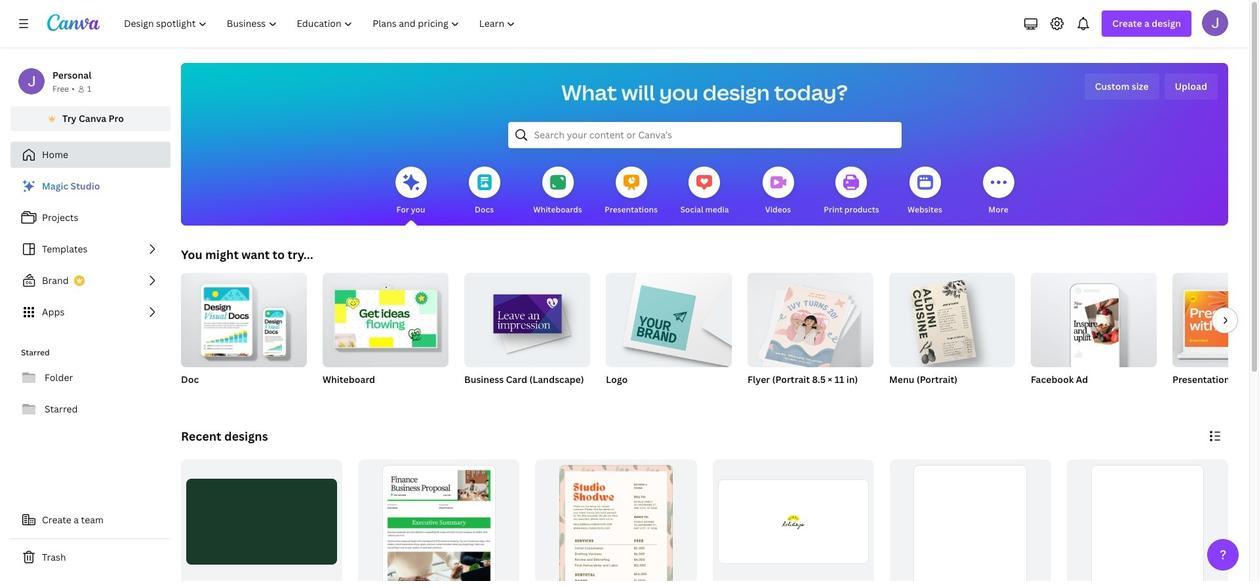 Task type: vqa. For each thing, say whether or not it's contained in the screenshot.
the Search SEARCH FIELD
yes



Task type: locate. For each thing, give the bounding box(es) containing it.
None search field
[[508, 122, 901, 148]]

Search search field
[[534, 123, 875, 148]]

jacob simon image
[[1202, 10, 1228, 36]]

list
[[10, 173, 170, 325]]

top level navigation element
[[115, 10, 527, 37]]

group
[[181, 268, 307, 403], [181, 268, 307, 367], [323, 268, 449, 403], [323, 268, 449, 367], [464, 268, 590, 403], [464, 268, 590, 367], [606, 268, 732, 403], [606, 268, 732, 367], [748, 268, 873, 403], [748, 268, 873, 371], [889, 268, 1015, 403], [889, 268, 1015, 367], [1031, 268, 1157, 403], [1031, 268, 1157, 367], [1173, 273, 1259, 403], [1173, 273, 1259, 367], [181, 460, 342, 581], [358, 460, 520, 581], [535, 460, 697, 581], [712, 460, 874, 581]]



